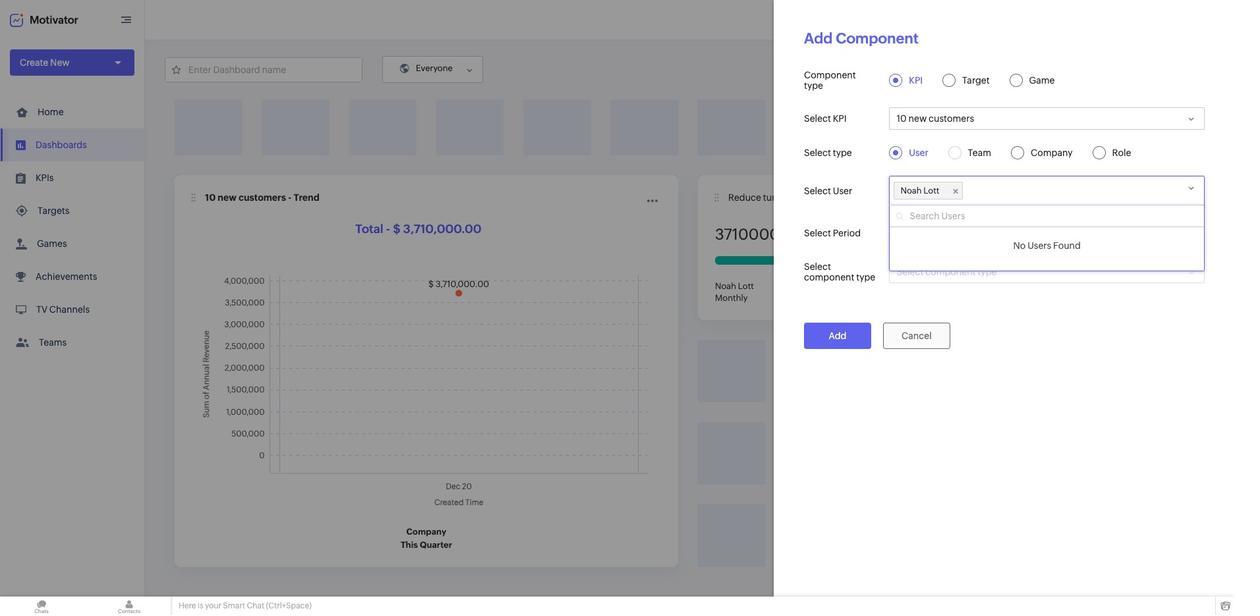 Task type: describe. For each thing, give the bounding box(es) containing it.
contacts image
[[88, 597, 171, 616]]

select right "turnover"
[[804, 186, 831, 196]]

team
[[968, 148, 992, 158]]

no users found
[[1014, 241, 1081, 251]]

tv channels
[[36, 305, 90, 315]]

select inside select component type
[[804, 262, 831, 272]]

turnover
[[763, 193, 800, 203]]

lott for noah lott monthly
[[738, 282, 754, 291]]

here is your smart chat (ctrl+space)
[[179, 602, 312, 611]]

time
[[802, 193, 821, 203]]

reduce
[[728, 193, 761, 203]]

10 new customers - trend
[[205, 193, 320, 203]]

select inside select component type field
[[897, 267, 924, 278]]

new
[[50, 57, 70, 68]]

achievements
[[36, 272, 97, 282]]

smart
[[223, 602, 245, 611]]

3710000
[[715, 226, 780, 243]]

component up component type
[[836, 30, 919, 47]]

cancel button
[[883, 323, 951, 349]]

3,710,000.00
[[403, 222, 482, 236]]

noah for noah lott monthly
[[715, 282, 737, 291]]

monthly
[[715, 293, 748, 303]]

1 vertical spatial kpi
[[833, 113, 847, 124]]

select left the period
[[804, 228, 831, 239]]

home
[[38, 107, 64, 117]]

select kpi
[[804, 113, 847, 124]]

customers for 10 new customers - trend
[[239, 193, 286, 203]]

here
[[179, 602, 196, 611]]

component type
[[804, 70, 856, 91]]

add component inside button
[[960, 64, 1031, 75]]

1 vertical spatial add
[[960, 64, 977, 75]]

chats image
[[0, 597, 83, 616]]

1 horizontal spatial user
[[909, 148, 929, 158]]

users
[[1028, 241, 1052, 251]]

company this quarter
[[401, 527, 452, 551]]

total - $ 3,710,000.00
[[356, 222, 482, 236]]

is
[[198, 602, 203, 611]]

channels
[[49, 305, 90, 315]]

new for 10 new customers
[[909, 113, 927, 124]]

your
[[205, 602, 221, 611]]

select down the select kpi on the top right
[[804, 148, 831, 158]]

10 for 10 new customers - trend
[[205, 193, 216, 203]]

reduce turnover time
[[728, 193, 821, 203]]

noah for noah lott
[[901, 186, 922, 196]]

0 vertical spatial add component
[[804, 30, 919, 47]]

new for 10 new customers - trend
[[218, 193, 237, 203]]

$
[[393, 222, 401, 236]]

type inside select component type field
[[978, 267, 997, 278]]



Task type: vqa. For each thing, say whether or not it's contained in the screenshot.
Customization
no



Task type: locate. For each thing, give the bounding box(es) containing it.
0 horizontal spatial new
[[218, 193, 237, 203]]

0 horizontal spatial lott
[[738, 282, 754, 291]]

teams
[[39, 338, 67, 348]]

company for company
[[1031, 148, 1073, 158]]

noah inside field
[[901, 186, 922, 196]]

0 horizontal spatial kpi
[[833, 113, 847, 124]]

0 vertical spatial -
[[288, 193, 292, 203]]

10 new customers
[[897, 113, 974, 124]]

1 vertical spatial -
[[386, 222, 390, 236]]

0 horizontal spatial 10
[[205, 193, 216, 203]]

-
[[288, 193, 292, 203], [386, 222, 390, 236]]

customers left trend
[[239, 193, 286, 203]]

0 horizontal spatial component
[[804, 272, 855, 283]]

company
[[1031, 148, 1073, 158], [407, 527, 447, 537]]

user right time at the right
[[833, 186, 853, 196]]

no
[[1014, 241, 1026, 251]]

add component up target
[[960, 64, 1031, 75]]

component up target
[[979, 64, 1031, 75]]

select component type inside field
[[897, 267, 997, 278]]

period
[[833, 228, 861, 239]]

games
[[37, 239, 67, 249]]

1 vertical spatial user
[[833, 186, 853, 196]]

Enter Dashboard name text field
[[165, 58, 362, 81]]

1 vertical spatial noah
[[715, 282, 737, 291]]

motivator
[[30, 14, 78, 26]]

0 vertical spatial kpi
[[909, 75, 923, 86]]

1 horizontal spatial customers
[[929, 113, 974, 124]]

0 vertical spatial new
[[909, 113, 927, 124]]

found
[[1054, 241, 1081, 251]]

1 horizontal spatial add component
[[960, 64, 1031, 75]]

target
[[963, 75, 990, 86]]

0 vertical spatial company
[[1031, 148, 1073, 158]]

0 vertical spatial add
[[804, 30, 833, 47]]

component inside select component type
[[804, 272, 855, 283]]

select period
[[804, 228, 861, 239]]

customers inside 'field'
[[929, 113, 974, 124]]

1 vertical spatial add component
[[960, 64, 1031, 75]]

Select component type field
[[890, 261, 1205, 283]]

1 horizontal spatial select component type
[[897, 267, 997, 278]]

this
[[401, 541, 418, 551]]

0 vertical spatial 10
[[897, 113, 907, 124]]

add component up component type
[[804, 30, 919, 47]]

- left $
[[386, 222, 390, 236]]

0 vertical spatial lott
[[924, 186, 940, 196]]

select down select period
[[804, 262, 831, 272]]

1 vertical spatial new
[[218, 193, 237, 203]]

create new
[[20, 57, 70, 68]]

10
[[897, 113, 907, 124], [205, 193, 216, 203]]

add
[[804, 30, 833, 47], [960, 64, 977, 75], [829, 331, 847, 342]]

noah
[[901, 186, 922, 196], [715, 282, 737, 291]]

0 horizontal spatial noah
[[715, 282, 737, 291]]

noah lott
[[901, 186, 940, 196]]

1 horizontal spatial component
[[926, 267, 976, 278]]

select user
[[804, 186, 853, 196]]

chat
[[247, 602, 264, 611]]

list
[[0, 96, 144, 359]]

1 horizontal spatial kpi
[[909, 75, 923, 86]]

select component type
[[804, 262, 876, 283], [897, 267, 997, 278]]

component
[[836, 30, 919, 47], [979, 64, 1031, 75], [804, 70, 856, 80]]

noah inside noah lott monthly
[[715, 282, 737, 291]]

create
[[20, 57, 48, 68]]

Noah Lott field
[[890, 176, 1205, 206]]

(ctrl+space)
[[266, 602, 312, 611]]

1 horizontal spatial new
[[909, 113, 927, 124]]

Search Users text field
[[890, 206, 1205, 227]]

company inside company this quarter
[[407, 527, 447, 537]]

add component
[[804, 30, 919, 47], [960, 64, 1031, 75]]

1 vertical spatial lott
[[738, 282, 754, 291]]

component
[[926, 267, 976, 278], [804, 272, 855, 283]]

- left trend
[[288, 193, 292, 203]]

0 vertical spatial user
[[909, 148, 929, 158]]

select type
[[804, 148, 852, 158]]

company down 10 new customers 'field'
[[1031, 148, 1073, 158]]

0 horizontal spatial -
[[288, 193, 292, 203]]

noah lott monthly
[[715, 282, 754, 303]]

targets
[[38, 206, 69, 216]]

0 horizontal spatial customers
[[239, 193, 286, 203]]

user
[[909, 148, 929, 158], [833, 186, 853, 196]]

cancel
[[902, 331, 932, 342]]

role
[[1113, 148, 1132, 158]]

dashboards
[[36, 140, 87, 150]]

tv
[[36, 305, 47, 315]]

customers
[[929, 113, 974, 124], [239, 193, 286, 203]]

user up noah lott
[[909, 148, 929, 158]]

lott inside field
[[924, 186, 940, 196]]

kpi
[[909, 75, 923, 86], [833, 113, 847, 124]]

component inside field
[[926, 267, 976, 278]]

trend
[[294, 193, 320, 203]]

company up quarter
[[407, 527, 447, 537]]

1 vertical spatial customers
[[239, 193, 286, 203]]

0 horizontal spatial select component type
[[804, 262, 876, 283]]

kpi up "select type"
[[833, 113, 847, 124]]

2 vertical spatial add
[[829, 331, 847, 342]]

1 horizontal spatial noah
[[901, 186, 922, 196]]

1 vertical spatial 10
[[205, 193, 216, 203]]

1 horizontal spatial company
[[1031, 148, 1073, 158]]

10 inside 'field'
[[897, 113, 907, 124]]

component inside button
[[979, 64, 1031, 75]]

add button
[[804, 323, 872, 349]]

1 horizontal spatial -
[[386, 222, 390, 236]]

type inside component type
[[804, 80, 823, 91]]

0 vertical spatial customers
[[929, 113, 974, 124]]

1 horizontal spatial lott
[[924, 186, 940, 196]]

customers up team
[[929, 113, 974, 124]]

kpi up '10 new customers'
[[909, 75, 923, 86]]

0 horizontal spatial company
[[407, 527, 447, 537]]

10 new customers field
[[890, 107, 1205, 130]]

type
[[804, 80, 823, 91], [833, 148, 852, 158], [978, 267, 997, 278], [857, 272, 876, 283]]

select
[[804, 113, 831, 124], [804, 148, 831, 158], [804, 186, 831, 196], [804, 228, 831, 239], [804, 262, 831, 272], [897, 267, 924, 278]]

add component button
[[942, 56, 1048, 82]]

lott
[[924, 186, 940, 196], [738, 282, 754, 291]]

select up "select type"
[[804, 113, 831, 124]]

lott inside noah lott monthly
[[738, 282, 754, 291]]

lott for noah lott
[[924, 186, 940, 196]]

1 horizontal spatial 10
[[897, 113, 907, 124]]

customers for 10 new customers
[[929, 113, 974, 124]]

0 horizontal spatial add component
[[804, 30, 919, 47]]

1 vertical spatial company
[[407, 527, 447, 537]]

select up cancel
[[897, 267, 924, 278]]

component up the select kpi on the top right
[[804, 70, 856, 80]]

10 for 10 new customers
[[897, 113, 907, 124]]

new
[[909, 113, 927, 124], [218, 193, 237, 203]]

kpis
[[36, 173, 54, 183]]

0 horizontal spatial user
[[833, 186, 853, 196]]

total
[[356, 222, 383, 236]]

new inside 'field'
[[909, 113, 927, 124]]

0 vertical spatial noah
[[901, 186, 922, 196]]

game
[[1030, 75, 1055, 86]]

list containing home
[[0, 96, 144, 359]]

user image
[[1195, 9, 1216, 30]]

company for company this quarter
[[407, 527, 447, 537]]

quarter
[[420, 541, 452, 551]]

type inside select component type
[[857, 272, 876, 283]]



